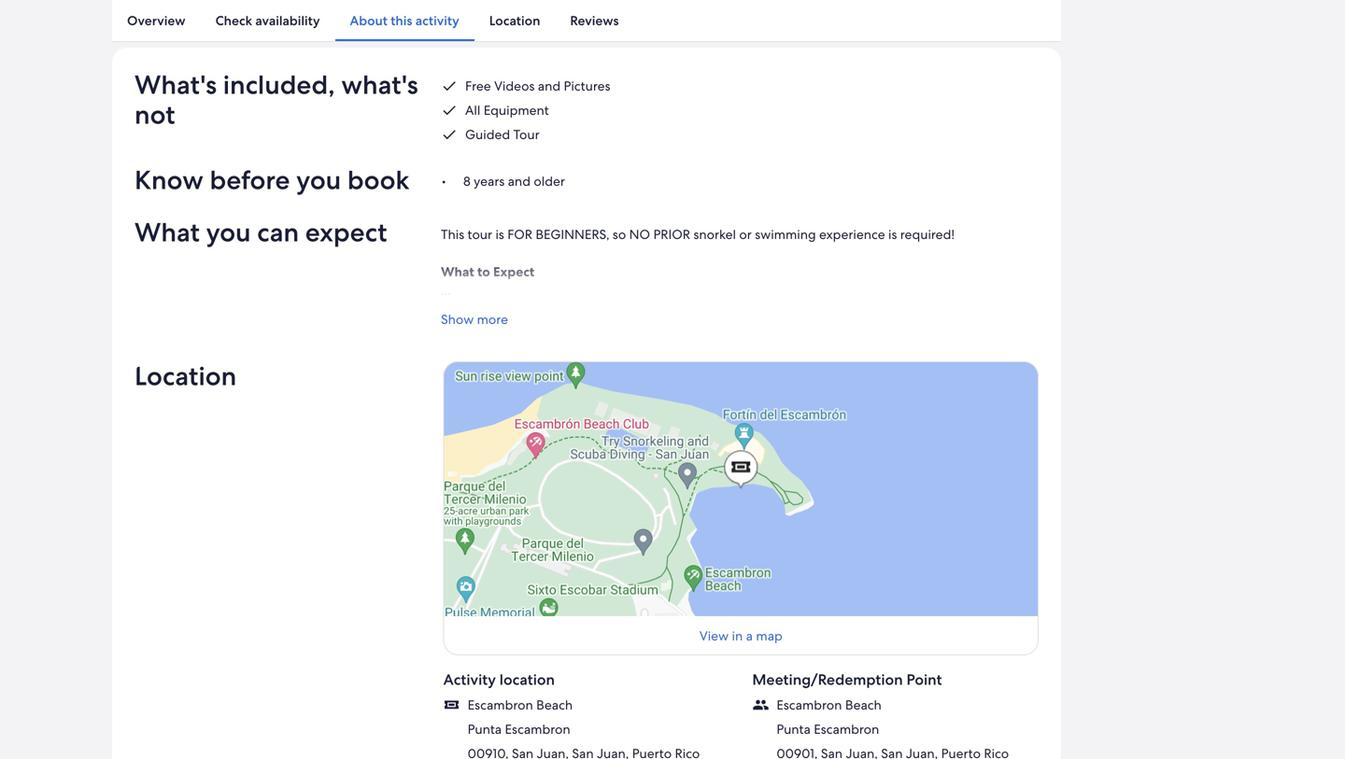 Task type: vqa. For each thing, say whether or not it's contained in the screenshot.
tab list
no



Task type: locate. For each thing, give the bounding box(es) containing it.
tour
[[468, 226, 493, 243]]

1 horizontal spatial punta escambron list
[[777, 722, 1039, 760]]

8
[[464, 173, 471, 190]]

what's included image for free videos and pictures
[[441, 78, 458, 94]]

what's included, what's not
[[135, 68, 418, 132]]

punta escambron list
[[468, 722, 730, 760], [777, 722, 1039, 760]]

location
[[490, 12, 541, 29], [135, 359, 237, 394]]

no
[[630, 226, 651, 243]]

punta down activity location at the left
[[468, 722, 502, 739]]

reviews
[[571, 12, 619, 29]]

1 vertical spatial list
[[441, 78, 1039, 143]]

lob_activities image
[[445, 702, 459, 710]]

1 punta escambron list item from the left
[[468, 722, 730, 739]]

reviews link
[[556, 0, 634, 41]]

and for years
[[508, 173, 531, 190]]

about this activity link
[[335, 0, 475, 41]]

so
[[613, 226, 627, 243]]

1 is from the left
[[496, 226, 505, 243]]

beach down location
[[537, 697, 573, 714]]

what left to
[[441, 264, 475, 280]]

this tour is for beginners, so no prior snorkel or swimming experience is required!
[[441, 226, 955, 243]]

0 horizontal spatial punta escambron list item
[[468, 722, 730, 739]]

1 horizontal spatial punta
[[777, 722, 811, 739]]

1 vertical spatial and
[[508, 173, 531, 190]]

3 what's included image from the top
[[441, 126, 458, 143]]

and right videos
[[538, 78, 561, 94]]

guided tour
[[465, 126, 540, 143]]

activity
[[444, 671, 496, 690]]

1 horizontal spatial you
[[296, 163, 341, 197]]

1 vertical spatial location
[[135, 359, 237, 394]]

more
[[477, 311, 508, 328]]

map
[[757, 628, 783, 645]]

is left required!
[[889, 226, 898, 243]]

overview link
[[112, 0, 201, 41]]

punta
[[468, 722, 502, 739], [777, 722, 811, 739]]

tour
[[514, 126, 540, 143]]

you left can
[[206, 216, 251, 250]]

0 horizontal spatial punta
[[468, 722, 502, 739]]

2 punta from the left
[[777, 722, 811, 739]]

older
[[534, 173, 565, 190]]

punta escambron down location
[[468, 722, 571, 739]]

meeting/redemption point
[[753, 671, 943, 690]]

show
[[441, 311, 474, 328]]

1 vertical spatial what's included image
[[441, 102, 458, 119]]

0 horizontal spatial escambron beach
[[468, 697, 573, 714]]

2 vertical spatial what's included image
[[441, 126, 458, 143]]

years
[[474, 173, 505, 190]]

1 horizontal spatial is
[[889, 226, 898, 243]]

what for what you can expect
[[135, 216, 200, 250]]

punta escambron down meeting/redemption
[[777, 722, 880, 739]]

what's included image left all
[[441, 102, 458, 119]]

location
[[500, 671, 555, 690]]

1 punta from the left
[[468, 722, 502, 739]]

book
[[348, 163, 410, 197]]

1 escambron beach from the left
[[468, 697, 573, 714]]

point
[[907, 671, 943, 690]]

0 horizontal spatial and
[[508, 173, 531, 190]]

what down know
[[135, 216, 200, 250]]

and inside list
[[538, 78, 561, 94]]

what for what to expect
[[441, 264, 475, 280]]

escambron beach down location
[[468, 697, 573, 714]]

all equipment
[[465, 102, 549, 119]]

not
[[135, 98, 175, 132]]

beach for point
[[846, 697, 882, 714]]

0 vertical spatial what
[[135, 216, 200, 250]]

location link
[[475, 0, 556, 41]]

beach down meeting/redemption point
[[846, 697, 882, 714]]

videos
[[495, 78, 535, 94]]

1 horizontal spatial punta escambron
[[777, 722, 880, 739]]

this
[[391, 12, 413, 29]]

free
[[465, 78, 491, 94]]

equipment
[[484, 102, 549, 119]]

punta escambron list item down point
[[777, 722, 1039, 739]]

list item
[[444, 697, 730, 760], [753, 697, 1039, 760], [468, 746, 730, 760], [777, 746, 1039, 760]]

1 horizontal spatial escambron beach
[[777, 697, 882, 714]]

a
[[747, 628, 753, 645]]

punta down meeting/redemption
[[777, 722, 811, 739]]

list up "pictures"
[[112, 0, 1062, 41]]

or
[[740, 226, 752, 243]]

guided
[[465, 126, 511, 143]]

1 horizontal spatial beach
[[846, 697, 882, 714]]

punta escambron list item
[[468, 722, 730, 739], [777, 722, 1039, 739]]

0 vertical spatial list
[[112, 0, 1062, 41]]

what
[[135, 216, 200, 250], [441, 264, 475, 280]]

you up expect
[[296, 163, 341, 197]]

2 punta escambron list from the left
[[777, 722, 1039, 760]]

expect
[[494, 264, 535, 280]]

what's included image for guided tour
[[441, 126, 458, 143]]

escambron down location
[[505, 722, 571, 739]]

what's included image left free
[[441, 78, 458, 94]]

is right tour
[[496, 226, 505, 243]]

0 vertical spatial location
[[490, 12, 541, 29]]

1 punta escambron list from the left
[[468, 722, 730, 760]]

is
[[496, 226, 505, 243], [889, 226, 898, 243]]

1 horizontal spatial location
[[490, 12, 541, 29]]

1 vertical spatial you
[[206, 216, 251, 250]]

escambron beach down meeting/redemption
[[777, 697, 882, 714]]

snorkel
[[694, 226, 737, 243]]

0 vertical spatial and
[[538, 78, 561, 94]]

pictures
[[564, 78, 611, 94]]

list up 8 years and older list item
[[441, 78, 1039, 143]]

2 beach from the left
[[846, 697, 882, 714]]

2 punta escambron from the left
[[777, 722, 880, 739]]

lob_activities image
[[444, 697, 461, 714]]

view in a map button
[[444, 362, 1039, 656]]

and
[[538, 78, 561, 94], [508, 173, 531, 190]]

prior
[[654, 226, 691, 243]]

escambron
[[468, 697, 533, 714], [777, 697, 843, 714], [505, 722, 571, 739], [814, 722, 880, 739]]

escambron down meeting/redemption point
[[814, 722, 880, 739]]

show more
[[441, 311, 508, 328]]

1 what's included image from the top
[[441, 78, 458, 94]]

1 horizontal spatial punta escambron list item
[[777, 722, 1039, 739]]

0 horizontal spatial you
[[206, 216, 251, 250]]

0 horizontal spatial what
[[135, 216, 200, 250]]

2 punta escambron list item from the left
[[777, 722, 1039, 739]]

punta escambron for meeting/redemption
[[777, 722, 880, 739]]

1 horizontal spatial and
[[538, 78, 561, 94]]

0 vertical spatial you
[[296, 163, 341, 197]]

you
[[296, 163, 341, 197], [206, 216, 251, 250]]

1 punta escambron from the left
[[468, 722, 571, 739]]

view
[[700, 628, 729, 645]]

punta escambron
[[468, 722, 571, 739], [777, 722, 880, 739]]

punta escambron list item for point
[[777, 722, 1039, 739]]

what's included image left guided
[[441, 126, 458, 143]]

2 what's included image from the top
[[441, 102, 458, 119]]

list
[[112, 0, 1062, 41], [441, 78, 1039, 143]]

activity location
[[444, 671, 555, 690]]

punta escambron list item down location
[[468, 722, 730, 739]]

can
[[257, 216, 299, 250]]

and right years
[[508, 173, 531, 190]]

1 horizontal spatial what
[[441, 264, 475, 280]]

0 horizontal spatial is
[[496, 226, 505, 243]]

what's included image for all equipment
[[441, 102, 458, 119]]

0 horizontal spatial punta escambron
[[468, 722, 571, 739]]

what's included image
[[441, 78, 458, 94], [441, 102, 458, 119], [441, 126, 458, 143]]

to
[[478, 264, 490, 280]]

what to expect
[[441, 264, 535, 280]]

1 beach from the left
[[537, 697, 573, 714]]

escambron beach
[[468, 697, 573, 714], [777, 697, 882, 714]]

0 horizontal spatial punta escambron list
[[468, 722, 730, 760]]

beach
[[537, 697, 573, 714], [846, 697, 882, 714]]

punta for meeting/redemption
[[777, 722, 811, 739]]

for
[[508, 226, 533, 243]]

before
[[210, 163, 290, 197]]

1 vertical spatial what
[[441, 264, 475, 280]]

availability
[[256, 12, 320, 29]]

2 escambron beach from the left
[[777, 697, 882, 714]]

overview
[[127, 12, 186, 29]]

and for videos
[[538, 78, 561, 94]]

0 vertical spatial what's included image
[[441, 78, 458, 94]]

0 horizontal spatial beach
[[537, 697, 573, 714]]



Task type: describe. For each thing, give the bounding box(es) containing it.
swimming
[[755, 226, 817, 243]]

people image
[[753, 701, 769, 711]]

required!
[[901, 226, 955, 243]]

all equipment list item
[[441, 102, 1039, 119]]

experience
[[820, 226, 886, 243]]

check availability link
[[201, 0, 335, 41]]

location inside list
[[490, 12, 541, 29]]

8 years and older
[[464, 173, 565, 190]]

this
[[441, 226, 465, 243]]

know before you book
[[135, 163, 410, 197]]

list containing free videos and pictures
[[441, 78, 1039, 143]]

activity
[[416, 12, 460, 29]]

punta for activity
[[468, 722, 502, 739]]

meeting/redemption
[[753, 671, 904, 690]]

escambron beach for activity
[[468, 697, 573, 714]]

escambron down activity location at the left
[[468, 697, 533, 714]]

what's
[[135, 68, 217, 102]]

2 is from the left
[[889, 226, 898, 243]]

all
[[465, 102, 481, 119]]

punta escambron list item for location
[[468, 722, 730, 739]]

0 horizontal spatial location
[[135, 359, 237, 394]]

list containing overview
[[112, 0, 1062, 41]]

beach for location
[[537, 697, 573, 714]]

activity and redemption location map image
[[444, 362, 1039, 617]]

know
[[135, 163, 204, 197]]

check availability
[[216, 12, 320, 29]]

in
[[732, 628, 743, 645]]

people image
[[753, 697, 770, 714]]

what you can expect
[[135, 216, 387, 250]]

included,
[[223, 68, 335, 102]]

punta escambron list for point
[[777, 722, 1039, 760]]

guided tour list item
[[441, 126, 1039, 143]]

punta escambron list for location
[[468, 722, 730, 760]]

about this activity
[[350, 12, 460, 29]]

beginners,
[[536, 226, 610, 243]]

free videos and pictures list item
[[441, 78, 1039, 94]]

about
[[350, 12, 388, 29]]

8 years and older list item
[[441, 173, 1039, 190]]

show more button
[[441, 311, 1039, 328]]

check
[[216, 12, 252, 29]]

escambron down meeting/redemption
[[777, 697, 843, 714]]

view in a map
[[700, 628, 783, 645]]

expect
[[305, 216, 387, 250]]

free videos and pictures
[[465, 78, 611, 94]]

punta escambron for activity
[[468, 722, 571, 739]]

escambron beach for meeting/redemption
[[777, 697, 882, 714]]

what's
[[341, 68, 418, 102]]



